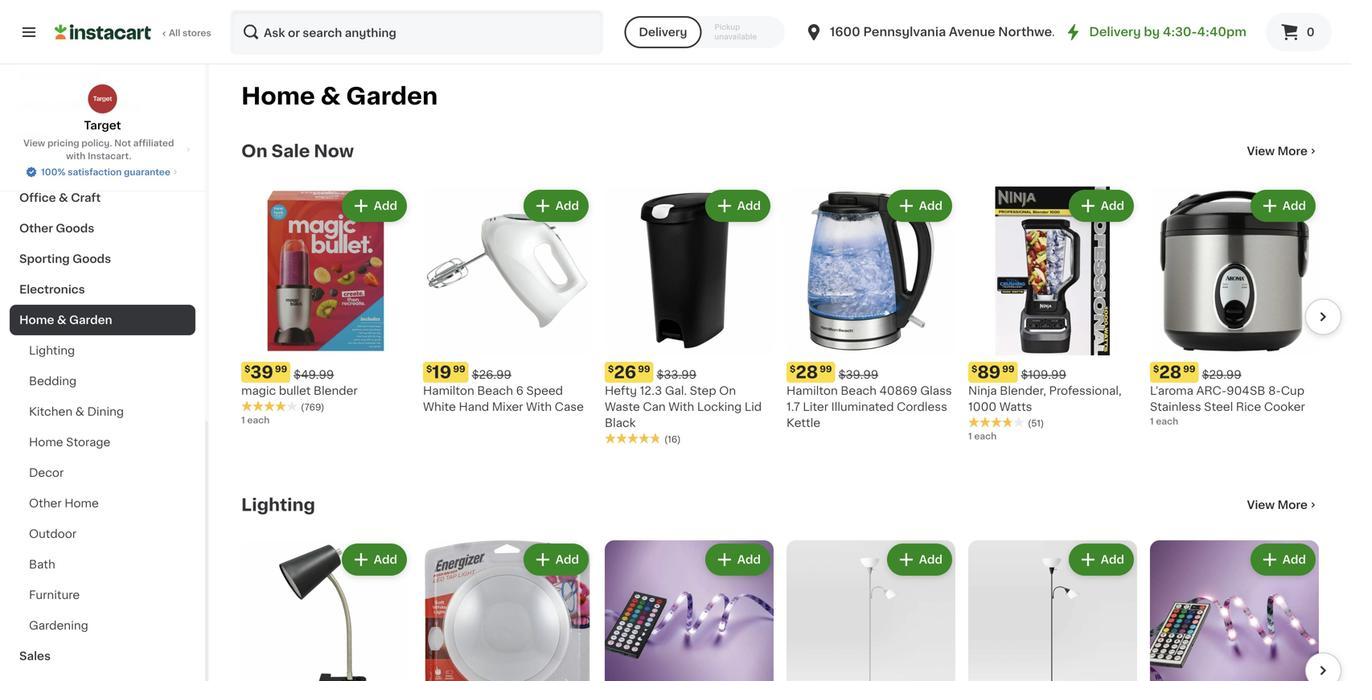 Task type: describe. For each thing, give the bounding box(es) containing it.
view more for lighting
[[1247, 500, 1308, 511]]

1 horizontal spatial home & garden
[[241, 85, 438, 108]]

view inside view pricing policy. not affiliated with instacart.
[[23, 139, 45, 148]]

Search field
[[232, 11, 602, 53]]

product group containing 19
[[423, 187, 592, 415]]

$29.99
[[1202, 369, 1242, 380]]

$109.99
[[1021, 369, 1067, 380]]

decor
[[29, 467, 64, 479]]

magic
[[241, 385, 276, 397]]

hamilton for 28
[[787, 385, 838, 397]]

each for 39
[[247, 416, 270, 425]]

affiliated
[[133, 139, 174, 148]]

target
[[84, 120, 121, 131]]

each for 89
[[974, 432, 997, 441]]

cooker
[[1264, 401, 1305, 413]]

(51)
[[1028, 419, 1044, 428]]

$ inside "$ 19 99 $26.99 hamilton beach 6 speed white hand mixer with case"
[[426, 365, 432, 374]]

bath link
[[10, 549, 195, 580]]

professional,
[[1049, 385, 1122, 397]]

gardening link
[[10, 611, 195, 641]]

sporting goods
[[19, 253, 111, 265]]

view more for on sale now
[[1247, 146, 1308, 157]]

supplies
[[91, 101, 141, 112]]

view for lighting
[[1247, 500, 1275, 511]]

case
[[555, 401, 584, 413]]

other goods link
[[10, 213, 195, 244]]

view pricing policy. not affiliated with instacart.
[[23, 139, 174, 160]]

other for other home
[[29, 498, 62, 509]]

hefty
[[605, 385, 637, 397]]

view more link for on sale now
[[1247, 143, 1319, 159]]

12.3
[[640, 385, 662, 397]]

1 for 39
[[241, 416, 245, 425]]

$26.99 original price: $33.99 element
[[605, 362, 774, 383]]

home storage
[[29, 437, 110, 448]]

home & garden link
[[10, 305, 195, 335]]

0 horizontal spatial home & garden
[[19, 315, 112, 326]]

not
[[114, 139, 131, 148]]

item carousel region for on sale now
[[241, 180, 1342, 470]]

with for 26
[[669, 401, 695, 413]]

1000
[[969, 401, 997, 413]]

l'aroma arc-904sb 8-cup stainless steel rice cooker 1 each
[[1150, 385, 1305, 426]]

illuminated
[[832, 401, 894, 413]]

1600
[[830, 26, 861, 38]]

all stores link
[[55, 10, 212, 55]]

sporting goods link
[[10, 244, 195, 274]]

furniture link
[[10, 580, 195, 611]]

all
[[169, 29, 180, 37]]

$28.99 original price: $29.99 element
[[1150, 362, 1319, 383]]

99 for 28
[[1184, 365, 1196, 374]]

$49.99
[[294, 369, 334, 380]]

electronics
[[19, 284, 85, 295]]

goods for sporting goods
[[72, 253, 111, 265]]

1 vertical spatial lighting link
[[241, 496, 315, 515]]

100% satisfaction guarantee button
[[25, 162, 180, 179]]

garden inside home & garden link
[[69, 315, 112, 326]]

target link
[[84, 84, 121, 134]]

$ 28 99 $39.99 hamilton beach 40869 glass 1.7 liter illuminated cordless kettle
[[787, 364, 952, 429]]

target logo image
[[87, 84, 118, 114]]

bath
[[29, 559, 55, 570]]

1 for 89
[[969, 432, 972, 441]]

99 for 89
[[1003, 365, 1015, 374]]

6
[[516, 385, 524, 397]]

outdoor
[[29, 529, 76, 540]]

craft
[[71, 192, 101, 204]]

$ 39 99
[[245, 364, 287, 381]]

kettle
[[787, 418, 821, 429]]

hand
[[459, 401, 489, 413]]

home storage link
[[10, 427, 195, 458]]

white
[[423, 401, 456, 413]]

1600 pennsylvania avenue northwest button
[[804, 10, 1064, 55]]

kitchen
[[29, 406, 72, 418]]

each inside 'l'aroma arc-904sb 8-cup stainless steel rice cooker 1 each'
[[1156, 417, 1179, 426]]

personal care link
[[10, 60, 195, 91]]

gal.
[[665, 385, 687, 397]]

$89.99 original price: $109.99 element
[[969, 362, 1137, 383]]

1 inside 'l'aroma arc-904sb 8-cup stainless steel rice cooker 1 each'
[[1150, 417, 1154, 426]]

0 button
[[1266, 13, 1332, 51]]

goods for other goods
[[56, 223, 94, 234]]

furniture
[[29, 590, 80, 601]]

gift
[[66, 101, 88, 112]]

904sb
[[1227, 385, 1266, 397]]

1.7
[[787, 401, 800, 413]]

satisfaction
[[68, 168, 122, 177]]

by
[[1144, 26, 1160, 38]]

home up decor
[[29, 437, 63, 448]]

19
[[432, 364, 452, 381]]

home up sale
[[241, 85, 315, 108]]

rice
[[1236, 401, 1262, 413]]

bullet
[[279, 385, 311, 397]]

delivery by 4:30-4:40pm
[[1089, 26, 1247, 38]]

1 each for 39
[[241, 416, 270, 425]]

$39.99 original price: $49.99 element
[[241, 362, 410, 383]]

kitchen & dining link
[[10, 397, 195, 427]]

& for party & gift supplies link
[[53, 101, 63, 112]]

& up now
[[321, 85, 341, 108]]

decor link
[[10, 458, 195, 488]]

watts
[[1000, 401, 1033, 413]]

instacart.
[[88, 152, 132, 160]]

instacart logo image
[[55, 23, 151, 42]]

more for lighting
[[1278, 500, 1308, 511]]

magic bullet blender
[[241, 385, 358, 397]]

0
[[1307, 27, 1315, 38]]

4:30-
[[1163, 26, 1198, 38]]

$ for hefty 12.3 gal. step on waste can with locking lid black
[[608, 365, 614, 374]]

personal care
[[19, 70, 101, 81]]

service type group
[[625, 16, 785, 48]]

cup
[[1281, 385, 1305, 397]]

delivery by 4:30-4:40pm link
[[1064, 23, 1247, 42]]

speed
[[526, 385, 563, 397]]

& for home & garden link
[[57, 315, 66, 326]]

more for on sale now
[[1278, 146, 1308, 157]]

26
[[614, 364, 636, 381]]



Task type: vqa. For each thing, say whether or not it's contained in the screenshot.
Party
yes



Task type: locate. For each thing, give the bounding box(es) containing it.
1 vertical spatial 1 each
[[969, 432, 997, 441]]

guarantee
[[124, 168, 170, 177]]

hamilton up white at bottom left
[[423, 385, 474, 397]]

0 horizontal spatial lighting
[[29, 345, 75, 356]]

2 hamilton from the left
[[787, 385, 838, 397]]

& for office & craft link
[[59, 192, 68, 204]]

home down decor link
[[65, 498, 99, 509]]

liter
[[803, 401, 829, 413]]

0 vertical spatial garden
[[346, 85, 438, 108]]

2 horizontal spatial 1
[[1150, 417, 1154, 426]]

view for on sale now
[[1247, 146, 1275, 157]]

1 vertical spatial lighting
[[241, 497, 315, 514]]

pennsylvania
[[864, 26, 946, 38]]

2 view more from the top
[[1247, 500, 1308, 511]]

0 horizontal spatial hamilton
[[423, 385, 474, 397]]

$ up white at bottom left
[[426, 365, 432, 374]]

$ for 89
[[972, 365, 978, 374]]

99 right the 26 at the bottom left of page
[[638, 365, 650, 374]]

each
[[247, 416, 270, 425], [1156, 417, 1179, 426], [974, 432, 997, 441]]

0 horizontal spatial 28
[[796, 364, 818, 381]]

2 with from the left
[[669, 401, 695, 413]]

99 inside $ 39 99
[[275, 365, 287, 374]]

delivery for delivery by 4:30-4:40pm
[[1089, 26, 1141, 38]]

office
[[19, 192, 56, 204]]

bedding link
[[10, 366, 195, 397]]

$ up ninja
[[972, 365, 978, 374]]

$ up magic
[[245, 365, 250, 374]]

home down electronics
[[19, 315, 54, 326]]

1 down the "stainless"
[[1150, 417, 1154, 426]]

hamilton for 19
[[423, 385, 474, 397]]

28 up l'aroma at the right of page
[[1159, 364, 1182, 381]]

1 vertical spatial goods
[[72, 253, 111, 265]]

sales
[[19, 651, 51, 662]]

& left craft
[[59, 192, 68, 204]]

sales link
[[10, 641, 195, 672]]

1 beach from the left
[[477, 385, 513, 397]]

1 horizontal spatial lighting
[[241, 497, 315, 514]]

$
[[245, 365, 250, 374], [426, 365, 432, 374], [608, 365, 614, 374], [790, 365, 796, 374], [972, 365, 978, 374], [1154, 365, 1159, 374]]

1 vertical spatial view more
[[1247, 500, 1308, 511]]

stainless
[[1150, 401, 1202, 413]]

electronics link
[[10, 274, 195, 305]]

black
[[605, 418, 636, 429]]

$ 89 99
[[972, 364, 1015, 381]]

office & craft
[[19, 192, 101, 204]]

2 99 from the left
[[453, 365, 466, 374]]

0 horizontal spatial on
[[241, 143, 268, 160]]

$ inside '$ 28 99'
[[1154, 365, 1159, 374]]

can
[[643, 401, 666, 413]]

0 horizontal spatial garden
[[69, 315, 112, 326]]

1 horizontal spatial each
[[974, 432, 997, 441]]

other down decor
[[29, 498, 62, 509]]

None search field
[[230, 10, 604, 55]]

28 for $ 28 99
[[1159, 364, 1182, 381]]

product group containing 39
[[241, 187, 410, 427]]

99 inside $ 89 99
[[1003, 365, 1015, 374]]

1 down magic
[[241, 416, 245, 425]]

with for 19
[[526, 401, 552, 413]]

99
[[275, 365, 287, 374], [453, 365, 466, 374], [638, 365, 650, 374], [820, 365, 832, 374], [1003, 365, 1015, 374], [1184, 365, 1196, 374]]

$ inside '$ 26 99 $33.99 hefty 12.3 gal. step on waste can with locking lid black'
[[608, 365, 614, 374]]

beach inside "$ 19 99 $26.99 hamilton beach 6 speed white hand mixer with case"
[[477, 385, 513, 397]]

stores
[[183, 29, 211, 37]]

99 right 19 on the bottom left of the page
[[453, 365, 466, 374]]

5 $ from the left
[[972, 365, 978, 374]]

99 right 39
[[275, 365, 287, 374]]

99 for hefty 12.3 gal. step on waste can with locking lid black
[[638, 365, 650, 374]]

with
[[66, 152, 86, 160]]

1
[[241, 416, 245, 425], [1150, 417, 1154, 426], [969, 432, 972, 441]]

with down speed
[[526, 401, 552, 413]]

2 28 from the left
[[1159, 364, 1182, 381]]

1 horizontal spatial with
[[669, 401, 695, 413]]

$ up 1.7
[[790, 365, 796, 374]]

$ 19 99 $26.99 hamilton beach 6 speed white hand mixer with case
[[423, 364, 584, 413]]

$ 28 99
[[1154, 364, 1196, 381]]

view more
[[1247, 146, 1308, 157], [1247, 500, 1308, 511]]

1 down 1000
[[969, 432, 972, 441]]

outdoor link
[[10, 519, 195, 549]]

product group containing 26
[[605, 187, 774, 446]]

99 left $39.99
[[820, 365, 832, 374]]

beach down $26.99
[[477, 385, 513, 397]]

$ for 28
[[1154, 365, 1159, 374]]

1 view more link from the top
[[1247, 143, 1319, 159]]

0 horizontal spatial delivery
[[639, 27, 687, 38]]

1 vertical spatial garden
[[69, 315, 112, 326]]

product group
[[241, 187, 410, 427], [423, 187, 592, 415], [605, 187, 774, 446], [787, 187, 956, 431], [969, 187, 1137, 443], [1150, 187, 1319, 428], [241, 541, 410, 681], [423, 541, 592, 681], [605, 541, 774, 681], [787, 541, 956, 681], [969, 541, 1137, 681], [1150, 541, 1319, 681]]

1 horizontal spatial lighting link
[[241, 496, 315, 515]]

99 for 39
[[275, 365, 287, 374]]

99 inside '$ 26 99 $33.99 hefty 12.3 gal. step on waste can with locking lid black'
[[638, 365, 650, 374]]

lid
[[745, 401, 762, 413]]

1 with from the left
[[526, 401, 552, 413]]

on inside "on sale now" link
[[241, 143, 268, 160]]

0 vertical spatial item carousel region
[[241, 180, 1342, 470]]

1 horizontal spatial 28
[[1159, 364, 1182, 381]]

0 vertical spatial 1 each
[[241, 416, 270, 425]]

0 horizontal spatial with
[[526, 401, 552, 413]]

1 more from the top
[[1278, 146, 1308, 157]]

$ inside $ 89 99
[[972, 365, 978, 374]]

locking
[[697, 401, 742, 413]]

0 horizontal spatial beach
[[477, 385, 513, 397]]

2 beach from the left
[[841, 385, 877, 397]]

hamilton inside "$ 19 99 $26.99 hamilton beach 6 speed white hand mixer with case"
[[423, 385, 474, 397]]

baby
[[19, 131, 49, 142]]

3 99 from the left
[[638, 365, 650, 374]]

8-
[[1269, 385, 1281, 397]]

1 horizontal spatial on
[[719, 385, 736, 397]]

& for kitchen & dining link
[[75, 406, 84, 418]]

$ up l'aroma at the right of page
[[1154, 365, 1159, 374]]

1 each for 89
[[969, 432, 997, 441]]

on left sale
[[241, 143, 268, 160]]

1 horizontal spatial delivery
[[1089, 26, 1141, 38]]

item carousel region for lighting
[[219, 534, 1342, 681]]

2 more from the top
[[1278, 500, 1308, 511]]

item carousel region containing 39
[[241, 180, 1342, 470]]

28 up liter
[[796, 364, 818, 381]]

on up locking
[[719, 385, 736, 397]]

delivery for delivery
[[639, 27, 687, 38]]

$19.99 original price: $26.99 element
[[423, 362, 592, 383]]

view more link for lighting
[[1247, 497, 1319, 513]]

step
[[690, 385, 717, 397]]

39
[[250, 364, 273, 381]]

& left dining
[[75, 406, 84, 418]]

$ inside $ 39 99
[[245, 365, 250, 374]]

view pricing policy. not affiliated with instacart. link
[[13, 137, 192, 162]]

0 vertical spatial view more
[[1247, 146, 1308, 157]]

99 inside $ 28 99 $39.99 hamilton beach 40869 glass 1.7 liter illuminated cordless kettle
[[820, 365, 832, 374]]

glass
[[921, 385, 952, 397]]

each down magic
[[247, 416, 270, 425]]

28 for $ 28 99 $39.99 hamilton beach 40869 glass 1.7 liter illuminated cordless kettle
[[796, 364, 818, 381]]

on
[[241, 143, 268, 160], [719, 385, 736, 397]]

0 horizontal spatial lighting link
[[10, 335, 195, 366]]

policy.
[[81, 139, 112, 148]]

0 vertical spatial view more link
[[1247, 143, 1319, 159]]

$ up hefty
[[608, 365, 614, 374]]

with inside "$ 19 99 $26.99 hamilton beach 6 speed white hand mixer with case"
[[526, 401, 552, 413]]

1 vertical spatial other
[[29, 498, 62, 509]]

item carousel region containing add
[[219, 534, 1342, 681]]

1 vertical spatial item carousel region
[[219, 534, 1342, 681]]

other for other goods
[[19, 223, 53, 234]]

1 vertical spatial home & garden
[[19, 315, 112, 326]]

1 horizontal spatial 1
[[969, 432, 972, 441]]

each down the "stainless"
[[1156, 417, 1179, 426]]

home & garden down electronics
[[19, 315, 112, 326]]

$28.99 original price: $39.99 element
[[787, 362, 956, 383]]

28
[[796, 364, 818, 381], [1159, 364, 1182, 381]]

each down 1000
[[974, 432, 997, 441]]

1 $ from the left
[[245, 365, 250, 374]]

0 vertical spatial goods
[[56, 223, 94, 234]]

cordless
[[897, 401, 948, 413]]

home & garden up now
[[241, 85, 438, 108]]

hamilton inside $ 28 99 $39.99 hamilton beach 40869 glass 1.7 liter illuminated cordless kettle
[[787, 385, 838, 397]]

with down the gal.
[[669, 401, 695, 413]]

care
[[73, 70, 101, 81]]

on inside '$ 26 99 $33.99 hefty 12.3 gal. step on waste can with locking lid black'
[[719, 385, 736, 397]]

goods up sporting goods
[[56, 223, 94, 234]]

other home
[[29, 498, 99, 509]]

view more link
[[1247, 143, 1319, 159], [1247, 497, 1319, 513]]

beach for 28
[[841, 385, 877, 397]]

1 vertical spatial view more link
[[1247, 497, 1319, 513]]

0 vertical spatial lighting link
[[10, 335, 195, 366]]

lighting link
[[10, 335, 195, 366], [241, 496, 315, 515]]

1 view more from the top
[[1247, 146, 1308, 157]]

2 view more link from the top
[[1247, 497, 1319, 513]]

$ for 39
[[245, 365, 250, 374]]

28 inside $ 28 99 $39.99 hamilton beach 40869 glass 1.7 liter illuminated cordless kettle
[[796, 364, 818, 381]]

with
[[526, 401, 552, 413], [669, 401, 695, 413]]

1 vertical spatial on
[[719, 385, 736, 397]]

sale
[[272, 143, 310, 160]]

5 99 from the left
[[1003, 365, 1015, 374]]

other goods
[[19, 223, 94, 234]]

goods down other goods link
[[72, 253, 111, 265]]

1 horizontal spatial beach
[[841, 385, 877, 397]]

beach inside $ 28 99 $39.99 hamilton beach 40869 glass 1.7 liter illuminated cordless kettle
[[841, 385, 877, 397]]

garden down search field on the top left of the page
[[346, 85, 438, 108]]

add button
[[343, 191, 405, 220], [525, 191, 587, 220], [707, 191, 769, 220], [889, 191, 951, 220], [1071, 191, 1133, 220], [1252, 191, 1314, 220], [343, 545, 405, 574], [525, 545, 587, 574], [707, 545, 769, 574], [889, 545, 951, 574], [1071, 545, 1133, 574], [1252, 545, 1314, 574]]

hamilton up liter
[[787, 385, 838, 397]]

arc-
[[1197, 385, 1227, 397]]

4:40pm
[[1198, 26, 1247, 38]]

delivery inside button
[[639, 27, 687, 38]]

2 horizontal spatial each
[[1156, 417, 1179, 426]]

1 horizontal spatial 1 each
[[969, 432, 997, 441]]

storage
[[66, 437, 110, 448]]

sporting
[[19, 253, 70, 265]]

6 $ from the left
[[1154, 365, 1159, 374]]

0 horizontal spatial each
[[247, 416, 270, 425]]

$33.99
[[657, 369, 697, 380]]

1 99 from the left
[[275, 365, 287, 374]]

beach down $39.99
[[841, 385, 877, 397]]

other down office
[[19, 223, 53, 234]]

office & craft link
[[10, 183, 195, 213]]

0 vertical spatial home & garden
[[241, 85, 438, 108]]

0 vertical spatial more
[[1278, 146, 1308, 157]]

& down electronics
[[57, 315, 66, 326]]

99 inside '$ 28 99'
[[1184, 365, 1196, 374]]

3 $ from the left
[[608, 365, 614, 374]]

1 vertical spatial more
[[1278, 500, 1308, 511]]

4 $ from the left
[[790, 365, 796, 374]]

add
[[374, 200, 397, 212], [556, 200, 579, 212], [737, 200, 761, 212], [919, 200, 943, 212], [1101, 200, 1125, 212], [1283, 200, 1306, 212], [374, 554, 397, 566], [556, 554, 579, 566], [737, 554, 761, 566], [919, 554, 943, 566], [1101, 554, 1125, 566], [1283, 554, 1306, 566]]

99 inside "$ 19 99 $26.99 hamilton beach 6 speed white hand mixer with case"
[[453, 365, 466, 374]]

pets link
[[10, 152, 195, 183]]

4 99 from the left
[[820, 365, 832, 374]]

mixer
[[492, 401, 523, 413]]

kitchen & dining
[[29, 406, 124, 418]]

avenue
[[949, 26, 996, 38]]

delivery
[[1089, 26, 1141, 38], [639, 27, 687, 38]]

personal
[[19, 70, 70, 81]]

100% satisfaction guarantee
[[41, 168, 170, 177]]

steel
[[1204, 401, 1233, 413]]

1600 pennsylvania avenue northwest
[[830, 26, 1064, 38]]

on sale now
[[241, 143, 354, 160]]

party & gift supplies link
[[10, 91, 195, 121]]

0 vertical spatial lighting
[[29, 345, 75, 356]]

0 vertical spatial other
[[19, 223, 53, 234]]

home
[[241, 85, 315, 108], [19, 315, 54, 326], [29, 437, 63, 448], [65, 498, 99, 509]]

$ 26 99 $33.99 hefty 12.3 gal. step on waste can with locking lid black
[[605, 364, 762, 429]]

40869
[[880, 385, 918, 397]]

0 horizontal spatial 1 each
[[241, 416, 270, 425]]

99 right "89"
[[1003, 365, 1015, 374]]

1 hamilton from the left
[[423, 385, 474, 397]]

$39.99
[[839, 369, 879, 380]]

gardening
[[29, 620, 88, 631]]

lighting
[[29, 345, 75, 356], [241, 497, 315, 514]]

1 horizontal spatial garden
[[346, 85, 438, 108]]

baby link
[[10, 121, 195, 152]]

ninja
[[969, 385, 997, 397]]

0 horizontal spatial 1
[[241, 416, 245, 425]]

item carousel region
[[241, 180, 1342, 470], [219, 534, 1342, 681]]

garden down the electronics link at the top left of page
[[69, 315, 112, 326]]

with inside '$ 26 99 $33.99 hefty 12.3 gal. step on waste can with locking lid black'
[[669, 401, 695, 413]]

1 28 from the left
[[796, 364, 818, 381]]

1 each down magic
[[241, 416, 270, 425]]

6 99 from the left
[[1184, 365, 1196, 374]]

$ inside $ 28 99 $39.99 hamilton beach 40869 glass 1.7 liter illuminated cordless kettle
[[790, 365, 796, 374]]

product group containing 89
[[969, 187, 1137, 443]]

2 $ from the left
[[426, 365, 432, 374]]

beach for 19
[[477, 385, 513, 397]]

blender,
[[1000, 385, 1046, 397]]

1 each down 1000
[[969, 432, 997, 441]]

1 horizontal spatial hamilton
[[787, 385, 838, 397]]

party
[[19, 101, 51, 112]]

& left 'gift'
[[53, 101, 63, 112]]

1 each
[[241, 416, 270, 425], [969, 432, 997, 441]]

100%
[[41, 168, 66, 177]]

0 vertical spatial on
[[241, 143, 268, 160]]

blender
[[314, 385, 358, 397]]

99 up l'aroma at the right of page
[[1184, 365, 1196, 374]]

hamilton
[[423, 385, 474, 397], [787, 385, 838, 397]]



